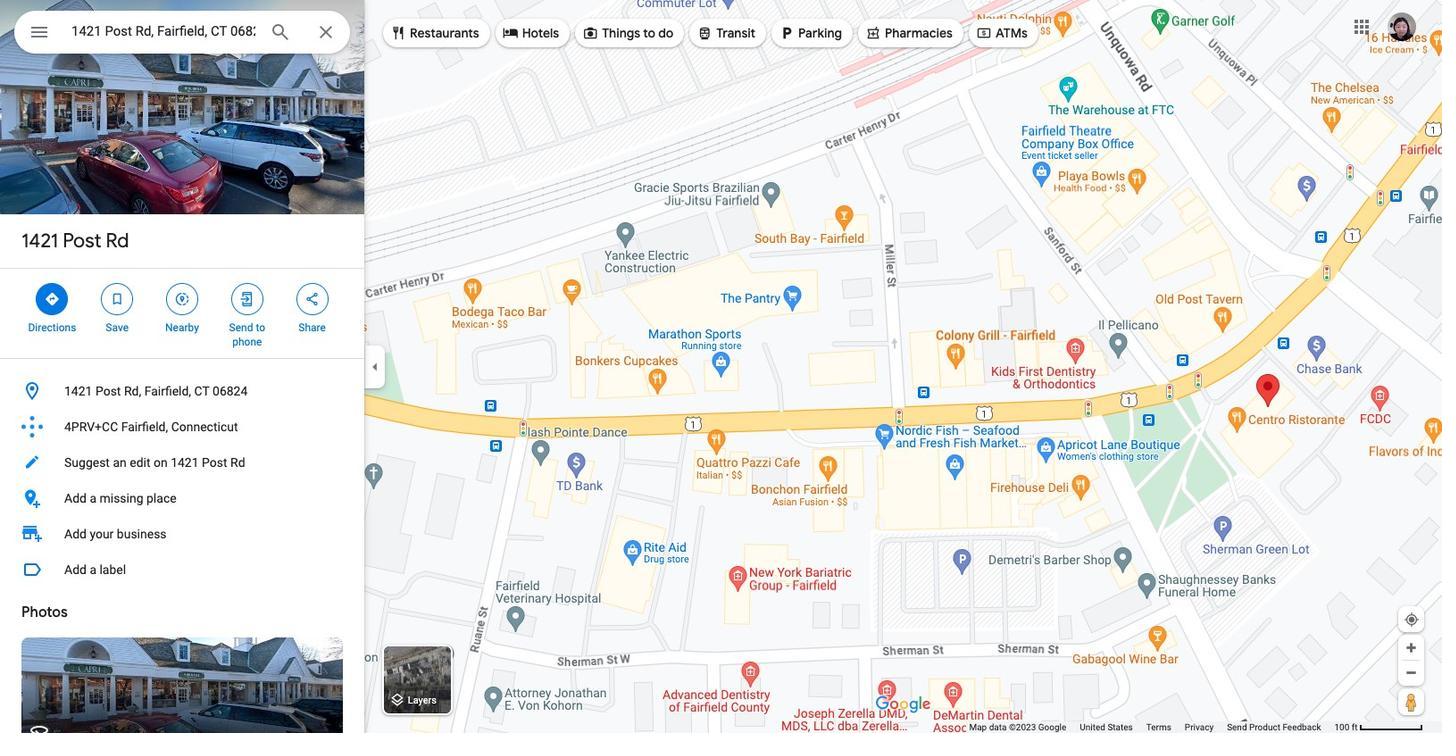 Task type: vqa. For each thing, say whether or not it's contained in the screenshot.
To in the send to phone
yes



Task type: locate. For each thing, give the bounding box(es) containing it.
phone
[[232, 336, 262, 348]]

google
[[1039, 723, 1067, 733]]

states
[[1108, 723, 1134, 733]]

0 vertical spatial a
[[90, 491, 97, 506]]

zoom out image
[[1405, 667, 1419, 680]]

1 vertical spatial to
[[256, 322, 265, 334]]

footer containing map data ©2023 google
[[970, 722, 1335, 734]]

 search field
[[14, 11, 350, 57]]

fairfield, left ct
[[144, 384, 191, 398]]

2 horizontal spatial 1421
[[171, 456, 199, 470]]

fairfield,
[[144, 384, 191, 398], [121, 420, 168, 434]]

united states
[[1080, 723, 1134, 733]]

footer
[[970, 722, 1335, 734]]

atms
[[996, 25, 1028, 41]]

show your location image
[[1405, 612, 1421, 628]]

to left do
[[644, 25, 656, 41]]

4prv+cc fairfield, connecticut button
[[0, 409, 365, 445]]

1 vertical spatial add
[[64, 527, 87, 541]]

rd
[[106, 229, 129, 254], [231, 456, 245, 470]]

1421
[[21, 229, 58, 254], [64, 384, 92, 398], [171, 456, 199, 470]]

1421 up the '4prv+cc'
[[64, 384, 92, 398]]

send inside button
[[1228, 723, 1248, 733]]

1421 Post Rd, Fairfield, CT 06824 field
[[14, 11, 350, 54]]


[[29, 20, 50, 45]]

add left your
[[64, 527, 87, 541]]

06824
[[213, 384, 248, 398]]

1 vertical spatial post
[[96, 384, 121, 398]]

your
[[90, 527, 114, 541]]

business
[[117, 527, 167, 541]]

1 horizontal spatial to
[[644, 25, 656, 41]]

ct
[[194, 384, 210, 398]]

4prv+cc fairfield, connecticut
[[64, 420, 238, 434]]

2 vertical spatial add
[[64, 563, 87, 577]]

1 horizontal spatial send
[[1228, 723, 1248, 733]]

data
[[990, 723, 1007, 733]]

edit
[[130, 456, 151, 470]]

rd down connecticut
[[231, 456, 245, 470]]

fairfield, inside 4prv+cc fairfield, connecticut button
[[121, 420, 168, 434]]

0 vertical spatial fairfield,
[[144, 384, 191, 398]]

map
[[970, 723, 987, 733]]

to
[[644, 25, 656, 41], [256, 322, 265, 334]]

0 vertical spatial rd
[[106, 229, 129, 254]]

label
[[100, 563, 126, 577]]

add
[[64, 491, 87, 506], [64, 527, 87, 541], [64, 563, 87, 577]]

send for send to phone
[[229, 322, 253, 334]]

1 vertical spatial fairfield,
[[121, 420, 168, 434]]

0 vertical spatial send
[[229, 322, 253, 334]]

 atms
[[976, 23, 1028, 43]]

2 vertical spatial 1421
[[171, 456, 199, 470]]

a for label
[[90, 563, 97, 577]]

1 a from the top
[[90, 491, 97, 506]]

1421 post rd
[[21, 229, 129, 254]]

add a label button
[[0, 552, 365, 588]]

do
[[659, 25, 674, 41]]

1421 right on
[[171, 456, 199, 470]]

post
[[63, 229, 101, 254], [96, 384, 121, 398], [202, 456, 227, 470]]

 transit
[[697, 23, 756, 43]]


[[239, 289, 255, 309]]

add left label
[[64, 563, 87, 577]]

parking
[[799, 25, 843, 41]]


[[866, 23, 882, 43]]

fairfield, inside 1421 post rd, fairfield, ct 06824 button
[[144, 384, 191, 398]]


[[697, 23, 713, 43]]

send inside 'send to phone'
[[229, 322, 253, 334]]

a
[[90, 491, 97, 506], [90, 563, 97, 577]]

1 vertical spatial send
[[1228, 723, 1248, 733]]

2 add from the top
[[64, 527, 87, 541]]

suggest
[[64, 456, 110, 470]]

 parking
[[779, 23, 843, 43]]

suggest an edit on 1421 post rd
[[64, 456, 245, 470]]

0 horizontal spatial rd
[[106, 229, 129, 254]]

product
[[1250, 723, 1281, 733]]

add down suggest
[[64, 491, 87, 506]]

post for rd,
[[96, 384, 121, 398]]

©2023
[[1010, 723, 1037, 733]]

to up phone
[[256, 322, 265, 334]]

send left product
[[1228, 723, 1248, 733]]

google maps element
[[0, 0, 1443, 734]]

rd up 
[[106, 229, 129, 254]]

 things to do
[[583, 23, 674, 43]]

 button
[[14, 11, 64, 57]]

add a missing place button
[[0, 481, 365, 516]]

1 horizontal spatial 1421
[[64, 384, 92, 398]]

pharmacies
[[885, 25, 953, 41]]

send product feedback
[[1228, 723, 1322, 733]]

add a label
[[64, 563, 126, 577]]

nearby
[[165, 322, 199, 334]]

0 vertical spatial 1421
[[21, 229, 58, 254]]

None field
[[71, 21, 256, 42]]

1 vertical spatial 1421
[[64, 384, 92, 398]]

photos
[[21, 604, 68, 622]]

0 vertical spatial add
[[64, 491, 87, 506]]

fairfield, up edit
[[121, 420, 168, 434]]

0 vertical spatial to
[[644, 25, 656, 41]]

hotels
[[522, 25, 559, 41]]

0 horizontal spatial send
[[229, 322, 253, 334]]

1 add from the top
[[64, 491, 87, 506]]

1 vertical spatial a
[[90, 563, 97, 577]]

a left 'missing'
[[90, 491, 97, 506]]

0 vertical spatial post
[[63, 229, 101, 254]]

add your business link
[[0, 516, 365, 552]]

rd inside suggest an edit on 1421 post rd button
[[231, 456, 245, 470]]

google account: michele murakami  
(michele.murakami@adept.ai) image
[[1388, 12, 1417, 41]]

3 add from the top
[[64, 563, 87, 577]]

2 a from the top
[[90, 563, 97, 577]]

0 horizontal spatial 1421
[[21, 229, 58, 254]]

zoom in image
[[1405, 642, 1419, 655]]

send
[[229, 322, 253, 334], [1228, 723, 1248, 733]]

1 horizontal spatial rd
[[231, 456, 245, 470]]

1 vertical spatial rd
[[231, 456, 245, 470]]

directions
[[28, 322, 76, 334]]

0 horizontal spatial to
[[256, 322, 265, 334]]

a left label
[[90, 563, 97, 577]]

 restaurants
[[390, 23, 480, 43]]

send up phone
[[229, 322, 253, 334]]

place
[[147, 491, 177, 506]]

1421 for 1421 post rd
[[21, 229, 58, 254]]

1421 up 
[[21, 229, 58, 254]]

none field inside '1421 post rd, fairfield, ct 06824' field
[[71, 21, 256, 42]]



Task type: describe. For each thing, give the bounding box(es) containing it.

[[390, 23, 407, 43]]


[[583, 23, 599, 43]]

ft
[[1353, 723, 1359, 733]]

1421 post rd, fairfield, ct 06824 button
[[0, 373, 365, 409]]

on
[[154, 456, 168, 470]]


[[779, 23, 795, 43]]

add for add a label
[[64, 563, 87, 577]]

1421 post rd main content
[[0, 0, 365, 734]]

add for add your business
[[64, 527, 87, 541]]


[[304, 289, 320, 309]]


[[503, 23, 519, 43]]

1421 post rd, fairfield, ct 06824
[[64, 384, 248, 398]]

terms
[[1147, 723, 1172, 733]]

post for rd
[[63, 229, 101, 254]]

to inside the  things to do
[[644, 25, 656, 41]]

show street view coverage image
[[1399, 689, 1425, 716]]

connecticut
[[171, 420, 238, 434]]

privacy button
[[1185, 722, 1214, 734]]

send for send product feedback
[[1228, 723, 1248, 733]]

feedback
[[1283, 723, 1322, 733]]


[[44, 289, 60, 309]]

send product feedback button
[[1228, 722, 1322, 734]]

united
[[1080, 723, 1106, 733]]

 hotels
[[503, 23, 559, 43]]

add a missing place
[[64, 491, 177, 506]]

100
[[1335, 723, 1350, 733]]

united states button
[[1080, 722, 1134, 734]]

missing
[[100, 491, 143, 506]]

terms button
[[1147, 722, 1172, 734]]

footer inside google maps "element"
[[970, 722, 1335, 734]]

share
[[299, 322, 326, 334]]

things
[[602, 25, 641, 41]]

2 vertical spatial post
[[202, 456, 227, 470]]

 pharmacies
[[866, 23, 953, 43]]

an
[[113, 456, 127, 470]]


[[174, 289, 190, 309]]

100 ft
[[1335, 723, 1359, 733]]

actions for 1421 post rd region
[[0, 269, 365, 358]]

transit
[[717, 25, 756, 41]]

save
[[106, 322, 129, 334]]

send to phone
[[229, 322, 265, 348]]

layers
[[408, 695, 437, 707]]

collapse side panel image
[[365, 357, 385, 377]]

map data ©2023 google
[[970, 723, 1067, 733]]

to inside 'send to phone'
[[256, 322, 265, 334]]

restaurants
[[410, 25, 480, 41]]

100 ft button
[[1335, 723, 1424, 733]]

add your business
[[64, 527, 167, 541]]

1421 for 1421 post rd, fairfield, ct 06824
[[64, 384, 92, 398]]

4prv+cc
[[64, 420, 118, 434]]

privacy
[[1185, 723, 1214, 733]]


[[976, 23, 993, 43]]

add for add a missing place
[[64, 491, 87, 506]]

a for missing
[[90, 491, 97, 506]]

suggest an edit on 1421 post rd button
[[0, 445, 365, 481]]

rd,
[[124, 384, 141, 398]]


[[109, 289, 125, 309]]



